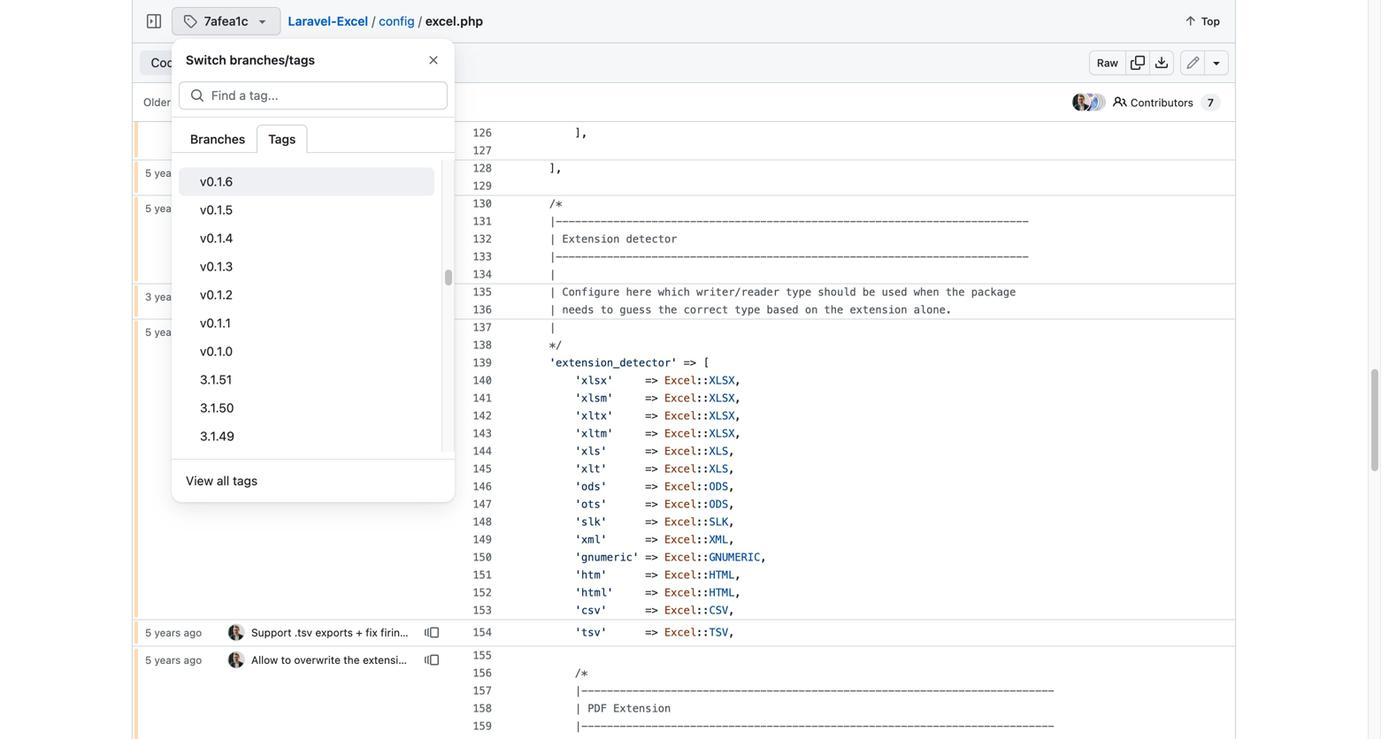 Task type: locate. For each thing, give the bounding box(es) containing it.
guess
[[620, 304, 652, 316]]

allow to overwrite the extension detection on config level (+ abiliti… down blame prior to change 7afea1c, made on jul 23, 2020 tooltip
[[251, 326, 589, 338]]

config right "as"
[[440, 167, 472, 179]]

overwrite down v0.1.2 link
[[294, 326, 341, 338]]

'xltm'
[[575, 428, 613, 440]]

3 :: from the top
[[696, 410, 709, 423]]

more edit options image
[[1210, 56, 1224, 70]]

overwrite down .tsv
[[294, 654, 341, 667]]

1 vertical spatial blame prior to change a9e8adf, made on mar 7, 2018 tooltip
[[419, 320, 444, 620]]

raw link
[[1089, 50, 1126, 75]]

blame prior to change 1c1ccdc, made on jul 23, 2020 tooltip
[[419, 0, 444, 160]]

allow down add
[[251, 202, 278, 215]]

setting
[[475, 167, 509, 179]]

be
[[863, 286, 875, 299]]

9 :: from the top
[[696, 516, 709, 529]]

queued
[[542, 627, 581, 639]]

3 years from the top
[[155, 291, 181, 303]]

extension down firing
[[363, 654, 411, 667]]

1 allow from the top
[[251, 202, 278, 215]]

detection for 137
[[414, 326, 461, 338]]

1 5 years ago from the top
[[145, 167, 202, 179]]

level for /*
[[514, 202, 537, 215]]

1 '' from the top
[[728, 38, 741, 51]]

/* |-------------------------------------------------------------------------- | extension detector |-------------------------------------------------------------------------- |
[[524, 198, 1029, 281]]

2 vertical spatial allow to overwrite the extension detection on config level (+ abiliti… link
[[251, 654, 589, 667]]

| left pdf
[[575, 703, 581, 715]]

0 vertical spatial html
[[709, 569, 735, 582]]

5 :: from the top
[[696, 446, 709, 458]]

1 vertical spatial (+
[[540, 326, 551, 338]]

'subject' => '' ,
[[601, 38, 748, 51]]

allow for 130
[[251, 202, 278, 215]]

1 horizontal spatial type
[[786, 286, 812, 299]]

::
[[696, 375, 709, 387], [696, 392, 709, 405], [696, 410, 709, 423], [696, 428, 709, 440], [696, 446, 709, 458], [696, 463, 709, 476], [696, 481, 709, 493], [696, 499, 709, 511], [696, 516, 709, 529], [696, 534, 709, 546], [696, 552, 709, 564], [696, 569, 709, 582], [696, 587, 709, 600], [696, 605, 709, 617], [696, 627, 709, 639]]

overwrite down "v0.1.6" "link" at the top left of page
[[294, 202, 341, 215]]

versions image right firing
[[425, 626, 439, 640]]

the up alone.
[[946, 286, 965, 299]]

1 vertical spatial versions image
[[425, 626, 439, 640]]

7 :: from the top
[[696, 481, 709, 493]]

2 vertical spatial (+
[[540, 654, 551, 667]]

0 vertical spatial allow
[[251, 202, 278, 215]]

3 abiliti… from the top
[[554, 654, 589, 667]]

3 allow from the top
[[251, 654, 278, 667]]

0 vertical spatial ''
[[728, 38, 741, 51]]

3
[[145, 291, 152, 303]]

1 horizontal spatial /
[[418, 14, 422, 28]]

2 vertical spatial allow
[[251, 654, 278, 667]]

2 vertical spatial allow to overwrite the extension detection on config level (+ abiliti…
[[251, 654, 589, 667]]

5 years ago for 137
[[145, 326, 202, 338]]

3 versions image from the top
[[425, 654, 439, 668]]

overwrite
[[294, 202, 341, 215], [294, 326, 341, 338], [294, 654, 341, 667]]

/* right 130
[[549, 198, 562, 210]]

the down +
[[344, 654, 360, 667]]

5 for 130
[[145, 202, 152, 215]]

which
[[658, 286, 690, 299]]

2 vertical spatial abiliti…
[[554, 654, 589, 667]]

tag image
[[183, 14, 197, 28]]

3 allow to overwrite the extension detection on config level (+ abiliti… from the top
[[251, 654, 589, 667]]

3 level from the top
[[514, 654, 537, 667]]

2 5 years ago from the top
[[145, 202, 202, 215]]

versions image for detection
[[425, 654, 439, 668]]

excel
[[337, 14, 368, 28], [665, 375, 696, 387], [665, 392, 696, 405], [665, 410, 696, 423], [665, 428, 696, 440], [665, 446, 696, 458], [665, 463, 696, 476], [665, 481, 696, 493], [665, 499, 696, 511], [665, 516, 696, 529], [665, 534, 696, 546], [665, 552, 696, 564], [665, 569, 696, 582], [665, 587, 696, 600], [665, 605, 696, 617], [665, 627, 696, 639]]

/* |-------------------------------------------------------------------------- | pdf extension |--------------------------------------------------------------------------
[[524, 668, 1055, 733]]

1 xls from the top
[[709, 446, 728, 458]]

row
[[355, 167, 373, 179]]

to for 137
[[281, 326, 291, 338]]

0 vertical spatial type
[[786, 286, 812, 299]]

on up 131
[[464, 202, 477, 215]]

support
[[251, 627, 292, 639]]

allow right v0.1.1
[[251, 326, 278, 338]]

versions image down "support .tsv exports + fix firing the beforewriting event in queued e…"
[[425, 654, 439, 668]]

as
[[426, 167, 437, 179]]

2 5 from the top
[[145, 202, 152, 215]]

on for */
[[464, 326, 477, 338]]

6 years from the top
[[154, 654, 181, 667]]

3 ago from the top
[[184, 291, 202, 303]]

csv
[[709, 605, 728, 617]]

(+
[[540, 202, 551, 215], [540, 326, 551, 338], [540, 654, 551, 667]]

v0.1.5 link
[[179, 196, 434, 224]]

0 vertical spatial extension
[[562, 233, 620, 246]]

'' for 'company' => '' , ],
[[728, 109, 741, 122]]

abiliti… up */
[[554, 326, 589, 338]]

1 vertical spatial abiliti…
[[554, 326, 589, 338]]

on up 156
[[464, 654, 477, 667]]

0 horizontal spatial ],
[[524, 162, 562, 175]]

config for 155
[[480, 654, 511, 667]]

0 vertical spatial (+
[[540, 202, 551, 215]]

|- down pdf
[[575, 721, 588, 733]]

detector
[[626, 233, 677, 246]]

2 blame prior to change a9e8adf, made on mar 7, 2018 tooltip from the top
[[419, 320, 444, 620]]

2 abiliti… from the top
[[554, 326, 589, 338]]

3 5 from the top
[[145, 326, 152, 338]]

to down v0.1.2 link
[[281, 326, 291, 338]]

1 vertical spatial overwrite
[[294, 326, 341, 338]]

0 vertical spatial abiliti…
[[554, 202, 589, 215]]

| up */
[[549, 322, 556, 334]]

allow down support
[[251, 654, 278, 667]]

extension down the add default heading row formatter as config setting link
[[363, 202, 411, 215]]

10 :: from the top
[[696, 534, 709, 546]]

0 vertical spatial detection
[[414, 202, 461, 215]]

1 abiliti… from the top
[[554, 202, 589, 215]]

123
[[473, 74, 492, 86]]

you must be on a branch to make or propose changes to this file tooltip
[[1180, 50, 1205, 75]]

0 vertical spatial allow to overwrite the extension detection on config level (+ abiliti…
[[251, 202, 589, 215]]

1 blame prior to change a9e8adf, made on mar 7, 2018 tooltip from the top
[[419, 196, 444, 284]]

xls
[[709, 446, 728, 458], [709, 463, 728, 476]]

to down "v0.1.6" "link" at the top left of page
[[281, 202, 291, 215]]

2 '' from the top
[[728, 74, 741, 86]]

1 vertical spatial allow to overwrite the extension detection on config level (+ abiliti… link
[[251, 326, 589, 338]]

4 years from the top
[[154, 326, 181, 338]]

the right firing
[[409, 627, 426, 639]]

2 ods from the top
[[709, 499, 728, 511]]

blame prior to change 7afea1c, made on jul 23, 2020 tooltip
[[419, 284, 444, 319]]

0 vertical spatial ],
[[575, 127, 588, 139]]

1 vertical spatial level
[[514, 326, 537, 338]]

144
[[473, 446, 492, 458]]

2 level from the top
[[514, 326, 537, 338]]

type up based
[[786, 286, 812, 299]]

(+ right 130
[[540, 202, 551, 215]]

years for 155
[[154, 654, 181, 667]]

3 overwrite from the top
[[294, 654, 341, 667]]

the down which
[[658, 304, 677, 316]]

html up csv
[[709, 587, 735, 600]]

allow to overwrite the extension detection on config level (+ abiliti… link down "support .tsv exports + fix firing the beforewriting event in queued e…"
[[251, 654, 589, 667]]

6 ago from the top
[[184, 654, 202, 667]]

1 vertical spatial ],
[[524, 162, 562, 175]]

v0.1.4
[[200, 231, 233, 246]]

extension down v0.1.2 link
[[363, 326, 411, 338]]

firing
[[381, 627, 406, 639]]

2 allow from the top
[[251, 326, 278, 338]]

xml
[[709, 534, 728, 546]]

support .tsv exports + fix firing the beforewriting event in queued e… link
[[251, 627, 599, 639]]

html down gnumeric
[[709, 569, 735, 582]]

],
[[575, 127, 588, 139], [524, 162, 562, 175]]

153
[[473, 605, 492, 617]]

1 vertical spatial ods
[[709, 499, 728, 511]]

allow to overwrite the extension detection on config level (+ abiliti… link for 155
[[251, 654, 589, 667]]

| inside /* |-------------------------------------------------------------------------- | pdf extension |--------------------------------------------------------------------------
[[575, 703, 581, 715]]

allow to overwrite the extension detection on config level (+ abiliti… for 137
[[251, 326, 589, 338]]

1 vertical spatial type
[[735, 304, 760, 316]]

1 allow to overwrite the extension detection on config level (+ abiliti… from the top
[[251, 202, 589, 215]]

blame prior to change a9e8adf, made on mar 7, 2018 tooltip left 145
[[419, 320, 444, 620]]

1 vertical spatial /*
[[575, 668, 588, 680]]

level right 130
[[514, 202, 537, 215]]

3 allow to overwrite the extension detection on config level (+ abiliti… link from the top
[[251, 654, 589, 667]]

| */ 'extension_detector' => [ 'xlsx' => excel :: xlsx , 'xlsm' => excel :: xlsx , 'xltx' => excel :: xlsx , 'xltm' => excel :: xlsx , 'xls' => excel :: xls , 'xlt' => excel :: xls , 'ods' => excel :: ods , 'ots' => excel :: ods , 'slk' => excel :: slk , 'xml' => excel :: xml , 'gnumeric' => excel :: gnumeric , 'htm' => excel :: html , 'html' => excel :: html , 'csv' => excel :: csv ,
[[524, 322, 767, 617]]

0 vertical spatial overwrite
[[294, 202, 341, 215]]

1 vertical spatial extension
[[613, 703, 671, 715]]

4 xlsx from the top
[[709, 428, 735, 440]]

extension for 137
[[363, 326, 411, 338]]

patrickbrouwers image
[[1072, 93, 1090, 111]]

level right the 137 at the left top of the page
[[514, 326, 537, 338]]

side panel image
[[147, 14, 161, 28]]

config up 131
[[480, 202, 511, 215]]

'company' => '' , ],
[[524, 109, 748, 139]]

'category'
[[601, 74, 665, 86]]

allow to overwrite the extension detection on config level (+ abiliti… link
[[251, 202, 589, 215], [251, 326, 589, 338], [251, 654, 589, 667]]

1 vertical spatial detection
[[414, 326, 461, 338]]

'csv'
[[575, 605, 607, 617]]

extension up configure
[[562, 233, 620, 246]]

130
[[473, 198, 492, 210]]

allow to overwrite the extension detection on config level (+ abiliti… link down blame prior to change 7afea1c, made on jul 23, 2020 tooltip
[[251, 326, 589, 338]]

155 156 157 158 159
[[473, 650, 492, 733]]

'xltx'
[[575, 410, 613, 423]]

laravel-excel link
[[288, 14, 368, 28]]

'' down 'category' => '' ,
[[728, 109, 741, 122]]

formatter
[[376, 167, 423, 179]]

extension inside | configure here which writer/reader type should be used when the package | needs to guess the correct type based on the extension alone.
[[850, 304, 907, 316]]

overwrite for 155
[[294, 654, 341, 667]]

v0.1.0
[[200, 344, 233, 359]]

1 detection from the top
[[414, 202, 461, 215]]

v0.1.3 link
[[179, 253, 434, 281]]

2 vertical spatial level
[[514, 654, 537, 667]]

event
[[500, 627, 527, 639]]

lines
[[286, 57, 318, 69]]

(+ down queued on the left of the page
[[540, 654, 551, 667]]

146
[[473, 481, 492, 493]]

allow to overwrite the extension detection on config level (+ abiliti… down "as"
[[251, 202, 589, 215]]

1 :: from the top
[[696, 375, 709, 387]]

on up 138
[[464, 326, 477, 338]]

config up the ·
[[379, 14, 415, 28]]

| inside the | */ 'extension_detector' => [ 'xlsx' => excel :: xlsx , 'xlsm' => excel :: xlsx , 'xltx' => excel :: xlsx , 'xltm' => excel :: xlsx , 'xls' => excel :: xls , 'xlt' => excel :: xls , 'ods' => excel :: ods , 'ots' => excel :: ods , 'slk' => excel :: slk , 'xml' => excel :: xml , 'gnumeric' => excel :: gnumeric , 'htm' => excel :: html , 'html' => excel :: html , 'csv' => excel :: csv ,
[[549, 322, 556, 334]]

level down in
[[514, 654, 537, 667]]

5 5 years ago from the top
[[145, 654, 202, 667]]

.tsv
[[295, 627, 312, 639]]

code button
[[139, 50, 193, 76]]

2 detection from the top
[[414, 326, 461, 338]]

1 versions image from the top
[[425, 166, 439, 180]]

pdf
[[588, 703, 607, 715]]

1 vertical spatial ''
[[728, 74, 741, 86]]

type
[[786, 286, 812, 299], [735, 304, 760, 316]]

abiliti… down queued on the left of the page
[[554, 654, 589, 667]]

5 years ago for 128
[[145, 167, 202, 179]]

0 vertical spatial versions image
[[425, 166, 439, 180]]

5 for 137
[[145, 326, 152, 338]]

on inside | configure here which writer/reader type should be used when the package | needs to guess the correct type based on the extension alone.
[[805, 304, 818, 316]]

versions image for as
[[425, 166, 439, 180]]

2 overwrite from the top
[[294, 326, 341, 338]]

1 vertical spatial allow to overwrite the extension detection on config level (+ abiliti…
[[251, 326, 589, 338]]

|
[[549, 233, 556, 246], [549, 269, 556, 281], [549, 286, 556, 299], [549, 304, 556, 316], [549, 322, 556, 334], [575, 703, 581, 715]]

2 allow to overwrite the extension detection on config level (+ abiliti… link from the top
[[251, 326, 589, 338]]

'xml'
[[575, 534, 607, 546]]

3.1.51
[[200, 373, 232, 387]]

2 vertical spatial overwrite
[[294, 654, 341, 667]]

*/
[[549, 339, 562, 352]]

branches
[[190, 132, 245, 146]]

2 (+ from the top
[[540, 326, 551, 338]]

2 years from the top
[[154, 202, 181, 215]]

on
[[464, 202, 477, 215], [805, 304, 818, 316], [464, 326, 477, 338], [464, 654, 477, 667]]

allow to overwrite the extension detection on config level (+ abiliti… link down "as"
[[251, 202, 589, 215]]

allow
[[251, 202, 278, 215], [251, 326, 278, 338], [251, 654, 278, 667]]

/* inside /* |-------------------------------------------------------------------------- | pdf extension |--------------------------------------------------------------------------
[[575, 668, 588, 680]]

/
[[372, 14, 375, 28], [418, 14, 422, 28]]

'htm'
[[575, 569, 607, 582]]

'subject'
[[601, 38, 658, 51]]

4 ago from the top
[[184, 326, 202, 338]]

blame prior to change a9e8adf, made on mar 7, 2018 tooltip
[[419, 196, 444, 284], [419, 320, 444, 620]]

15 :: from the top
[[696, 627, 709, 639]]

to for 155
[[281, 654, 291, 667]]

'' down 'subject' => '' ,
[[728, 74, 741, 86]]

150
[[473, 552, 492, 564]]

versions image
[[425, 166, 439, 180], [425, 626, 439, 640], [425, 654, 439, 668]]

blame prior to change a9e8adf, made on mar 7, 2018 tooltip left "130 131 132 133 134" at the left of page
[[419, 196, 444, 284]]

0 vertical spatial /*
[[549, 198, 562, 210]]

detection down support .tsv exports + fix firing the beforewriting event in queued e… link
[[414, 654, 461, 667]]

config for 130
[[480, 202, 511, 215]]

writer/reader
[[696, 286, 780, 299]]

0 vertical spatial xls
[[709, 446, 728, 458]]

1 years from the top
[[154, 167, 181, 179]]

1 (+ from the top
[[540, 202, 551, 215]]

1 vertical spatial xls
[[709, 463, 728, 476]]

5 5 from the top
[[145, 654, 152, 667]]

v0.1.7 link
[[179, 139, 434, 168]]

12 :: from the top
[[696, 569, 709, 582]]

config up 156
[[480, 654, 511, 667]]

2 vertical spatial versions image
[[425, 654, 439, 668]]

/ left config link
[[372, 14, 375, 28]]

2 vertical spatial ''
[[728, 109, 741, 122]]

0 vertical spatial blame prior to change a9e8adf, made on mar 7, 2018 tooltip
[[419, 196, 444, 284]]

versions image for firing
[[425, 626, 439, 640]]

abiliti… up configure
[[554, 202, 589, 215]]

2 ago from the top
[[184, 202, 202, 215]]

config link
[[379, 14, 415, 28]]

0 horizontal spatial /*
[[549, 198, 562, 210]]

extension
[[363, 202, 411, 215], [850, 304, 907, 316], [363, 326, 411, 338], [363, 654, 411, 667]]

to down configure
[[601, 304, 613, 316]]

130 131 132 133 134
[[473, 198, 492, 281]]

extension right pdf
[[613, 703, 671, 715]]

v0.1.2
[[200, 288, 233, 302]]

type down writer/reader
[[735, 304, 760, 316]]

3 detection from the top
[[414, 654, 461, 667]]

4 5 from the top
[[145, 627, 152, 639]]

ods
[[709, 481, 728, 493], [709, 499, 728, 511]]

fix
[[366, 627, 378, 639]]

ago for 128
[[184, 167, 202, 179]]

2 allow to overwrite the extension detection on config level (+ abiliti… from the top
[[251, 326, 589, 338]]

2 / from the left
[[418, 14, 422, 28]]

tsv
[[709, 627, 728, 639]]

to down support
[[281, 654, 291, 667]]

1 ago from the top
[[184, 167, 202, 179]]

(+ up */
[[540, 326, 551, 338]]

2 versions image from the top
[[425, 626, 439, 640]]

2 html from the top
[[709, 587, 735, 600]]

extension down be
[[850, 304, 907, 316]]

1 vertical spatial allow
[[251, 326, 278, 338]]

'' up 'category' => '' ,
[[728, 38, 741, 51]]

|- up configure
[[549, 251, 562, 263]]

versions image right formatter at the top left
[[425, 166, 439, 180]]

tab list
[[179, 125, 455, 153]]

0 horizontal spatial type
[[735, 304, 760, 316]]

14 :: from the top
[[696, 605, 709, 617]]

3 '' from the top
[[728, 109, 741, 122]]

2 xlsx from the top
[[709, 392, 735, 405]]

3 5 years ago from the top
[[145, 326, 202, 338]]

tab list containing branches
[[179, 125, 455, 153]]

copy raw content image
[[1131, 56, 1145, 70]]

blame prior to change a9e8adf, made on mar 7, 2018 tooltip for 141
[[419, 320, 444, 620]]

extension inside /* |-------------------------------------------------------------------------- | pdf extension |--------------------------------------------------------------------------
[[613, 703, 671, 715]]

5 years from the top
[[154, 627, 181, 639]]

years for 130
[[154, 202, 181, 215]]

|- up pdf
[[575, 685, 588, 698]]

detection down "as"
[[414, 202, 461, 215]]

121
[[473, 38, 492, 51]]

1 5 from the top
[[145, 167, 152, 179]]

detection down blame prior to change 7afea1c, made on jul 23, 2020 tooltip
[[414, 326, 461, 338]]

|- right 131
[[549, 215, 562, 228]]

0 vertical spatial allow to overwrite the extension detection on config level (+ abiliti… link
[[251, 202, 589, 215]]

120
[[473, 21, 492, 33]]

151
[[473, 569, 492, 582]]

top button
[[1176, 9, 1228, 34]]

/ right config link
[[418, 14, 422, 28]]

search image
[[190, 88, 204, 103]]

extension for 155
[[363, 654, 411, 667]]

1 level from the top
[[514, 202, 537, 215]]

0 vertical spatial ods
[[709, 481, 728, 493]]

''
[[728, 38, 741, 51], [728, 74, 741, 86], [728, 109, 741, 122]]

2 vertical spatial detection
[[414, 654, 461, 667]]

1 horizontal spatial ],
[[575, 127, 588, 139]]

/* inside /* |-------------------------------------------------------------------------- | extension detector |-------------------------------------------------------------------------- |
[[549, 198, 562, 210]]

5 years ago for 130
[[145, 202, 202, 215]]

correct
[[684, 304, 728, 316]]

to for 130
[[281, 202, 291, 215]]

/* up pdf
[[575, 668, 588, 680]]

config up 138
[[480, 326, 511, 338]]

0 vertical spatial level
[[514, 202, 537, 215]]

1 overwrite from the top
[[294, 202, 341, 215]]

8 :: from the top
[[696, 499, 709, 511]]

135
[[473, 286, 492, 299]]

slk
[[709, 516, 728, 529]]

the
[[344, 202, 360, 215], [946, 286, 965, 299], [658, 304, 677, 316], [824, 304, 844, 316], [344, 326, 360, 338], [409, 627, 426, 639], [344, 654, 360, 667]]

allow to overwrite the extension detection on config level (+ abiliti… down "support .tsv exports + fix firing the beforewriting event in queued e…"
[[251, 654, 589, 667]]

,
[[741, 38, 748, 51], [741, 74, 748, 86], [741, 109, 748, 122], [735, 375, 741, 387], [735, 392, 741, 405], [735, 410, 741, 423], [735, 428, 741, 440], [728, 446, 735, 458], [728, 463, 735, 476], [728, 481, 735, 493], [728, 499, 735, 511], [728, 516, 735, 529], [728, 534, 735, 546], [760, 552, 767, 564], [735, 569, 741, 582], [735, 587, 741, 600], [728, 605, 735, 617], [728, 627, 735, 639]]

exports
[[315, 627, 353, 639]]

4 5 years ago from the top
[[145, 627, 202, 639]]

1 allow to overwrite the extension detection on config level (+ abiliti… link from the top
[[251, 202, 589, 215]]

v0.1.2 link
[[179, 281, 434, 309]]

on right based
[[805, 304, 818, 316]]

0 horizontal spatial /
[[372, 14, 375, 28]]

'' inside 'company' => '' , ],
[[728, 109, 741, 122]]

Find a tag... text field
[[211, 82, 447, 109]]

allow to overwrite the extension detection on config level (+ abiliti… for 130
[[251, 202, 589, 215]]

'xlsx'
[[575, 375, 613, 387]]

1 vertical spatial html
[[709, 587, 735, 600]]

1 horizontal spatial /*
[[575, 668, 588, 680]]



Task type: vqa. For each thing, say whether or not it's contained in the screenshot.
triangle down icon
no



Task type: describe. For each thing, give the bounding box(es) containing it.
| right 134
[[549, 269, 556, 281]]

2 :: from the top
[[696, 392, 709, 405]]

allow to overwrite the extension detection on config level (+ abiliti… link for 137
[[251, 326, 589, 338]]

3.1.49 link
[[179, 423, 434, 451]]

, inside 'company' => '' , ],
[[741, 109, 748, 122]]

in
[[530, 627, 539, 639]]

download raw content image
[[1155, 56, 1169, 70]]

ago for 137
[[184, 326, 202, 338]]

'gnumeric'
[[575, 552, 639, 564]]

ago for 135
[[184, 291, 202, 303]]

years for 128
[[154, 167, 181, 179]]

'tsv'
[[575, 627, 607, 639]]

used
[[882, 286, 907, 299]]

'category' => '' ,
[[601, 74, 748, 86]]

add default heading row formatter as config setting link
[[251, 167, 509, 179]]

allow for 137
[[251, 326, 278, 338]]

/* for /*
[[575, 668, 588, 680]]

laravel-excel / config / excel.php
[[288, 14, 483, 28]]

v0.1.1 link
[[179, 309, 434, 338]]

default
[[274, 167, 309, 179]]

tags
[[233, 474, 258, 488]]

here
[[626, 286, 652, 299]]

when
[[914, 286, 939, 299]]

11 :: from the top
[[696, 552, 709, 564]]

152
[[473, 587, 492, 600]]

1 xlsx from the top
[[709, 375, 735, 387]]

blame
[[206, 55, 243, 70]]

extension for 130
[[363, 202, 411, 215]]

+
[[356, 627, 363, 639]]

137 138 139 140 141 142 143 144 145 146 147 148 149 150 151 152 153
[[473, 322, 492, 617]]

detection for 130
[[414, 202, 461, 215]]

132
[[473, 233, 492, 246]]

| right 132
[[549, 233, 556, 246]]

1 ods from the top
[[709, 481, 728, 493]]

2 xls from the top
[[709, 463, 728, 476]]

years for 137
[[154, 326, 181, 338]]

125
[[473, 109, 492, 122]]

143
[[473, 428, 492, 440]]

159
[[473, 721, 492, 733]]

on for |--------------------------------------------------------------------------
[[464, 202, 477, 215]]

3.1.51 link
[[179, 366, 434, 394]]

156
[[473, 668, 492, 680]]

tags
[[268, 132, 296, 146]]

overwrite for 130
[[294, 202, 341, 215]]

(235
[[324, 57, 350, 69]]

v0.1.1
[[200, 316, 231, 331]]

detection for 155
[[414, 654, 461, 667]]

overwrite for 137
[[294, 326, 341, 338]]

allow to overwrite the extension detection on config level (+ abiliti… for 155
[[251, 654, 589, 667]]

switch branches/tags
[[186, 53, 315, 67]]

v0.1.4 link
[[179, 224, 434, 253]]

13 :: from the top
[[696, 587, 709, 600]]

branches/tags
[[230, 53, 315, 67]]

3.1.49
[[200, 429, 234, 444]]

1 / from the left
[[372, 14, 375, 28]]

config for 137
[[480, 326, 511, 338]]

'html'
[[575, 587, 613, 600]]

package
[[971, 286, 1016, 299]]

147
[[473, 499, 492, 511]]

raw
[[1097, 57, 1119, 69]]

128 129
[[473, 162, 492, 192]]

blame prior to change a9e8adf, made on mar 7, 2018 tooltip for 134
[[419, 196, 444, 284]]

5 years ago for 155
[[145, 654, 202, 667]]

/* for |--------------------------------------------------------------------------
[[549, 198, 562, 210]]

the down v0.1.2 link
[[344, 326, 360, 338]]

extension inside /* |-------------------------------------------------------------------------- | extension detector |-------------------------------------------------------------------------- |
[[562, 233, 620, 246]]

contributors
[[1131, 96, 1194, 109]]

137
[[473, 322, 492, 334]]

laravel-
[[288, 14, 337, 28]]

1 html from the top
[[709, 569, 735, 582]]

heading
[[312, 167, 352, 179]]

v0.1.6 link
[[179, 168, 434, 196]]

file view element
[[139, 50, 254, 76]]

129
[[473, 180, 492, 192]]

127
[[473, 145, 492, 157]]

'' for 'subject' => '' ,
[[728, 38, 741, 51]]

the down should
[[824, 304, 844, 316]]

'' for 'category' => '' ,
[[728, 74, 741, 86]]

add default heading row formatter as config setting
[[251, 167, 509, 179]]

124
[[473, 92, 492, 104]]

to inside | configure here which writer/reader type should be used when the package | needs to guess the correct type based on the extension alone.
[[601, 304, 613, 316]]

(+ for /*
[[540, 202, 551, 215]]

'tsv' => excel :: tsv ,
[[575, 627, 735, 639]]

| left configure
[[549, 286, 556, 299]]

'xls'
[[575, 446, 607, 458]]

(+ for |
[[540, 326, 551, 338]]

'extension_detector'
[[549, 357, 677, 369]]

5 for 128
[[145, 167, 152, 179]]

view all tags
[[186, 474, 258, 488]]

128
[[473, 162, 492, 175]]

sc 9kayk9 0 image
[[1113, 95, 1127, 109]]

on for /*
[[464, 654, 477, 667]]

'xlsm'
[[575, 392, 613, 405]]

5 ago from the top
[[184, 627, 202, 639]]

abiliti… for |
[[554, 326, 589, 338]]

ago for 130
[[184, 202, 202, 215]]

e…
[[584, 627, 599, 639]]

the down row at top
[[344, 202, 360, 215]]

135 136
[[473, 286, 492, 316]]

141
[[473, 392, 492, 405]]

4 :: from the top
[[696, 428, 709, 440]]

branches button
[[179, 125, 257, 153]]

needs
[[562, 304, 594, 316]]

tags button
[[257, 125, 307, 153]]

=> inside 'company' => '' , ],
[[709, 109, 722, 122]]

'slk'
[[575, 516, 607, 529]]

3.1.50
[[200, 401, 234, 415]]

should
[[818, 286, 856, 299]]

years for 135
[[155, 291, 181, 303]]

'ods'
[[575, 481, 607, 493]]

145
[[473, 463, 492, 476]]

], inside 'company' => '' , ],
[[575, 127, 588, 139]]

122
[[473, 56, 492, 69]]

3.1.50 link
[[179, 394, 434, 423]]

abiliti… for /*
[[554, 202, 589, 215]]

'ots'
[[575, 499, 607, 511]]

3 xlsx from the top
[[709, 410, 735, 423]]

[
[[703, 357, 709, 369]]

allow to overwrite the extension detection on config level (+ abiliti… link for 130
[[251, 202, 589, 215]]

edit file image
[[1186, 56, 1200, 70]]

| left needs on the left top of the page
[[549, 304, 556, 316]]

switch
[[186, 53, 226, 67]]

loc)
[[356, 57, 382, 69]]

alone.
[[914, 304, 952, 316]]

cancel image
[[427, 53, 441, 67]]

beforewriting
[[429, 627, 497, 639]]

level for |
[[514, 326, 537, 338]]

newer
[[275, 96, 307, 108]]

6 :: from the top
[[696, 463, 709, 476]]

kb
[[433, 57, 446, 69]]

3 (+ from the top
[[540, 654, 551, 667]]

3 years ago
[[145, 291, 202, 303]]

142
[[473, 410, 492, 423]]

blame button
[[194, 50, 254, 76]]

excel.php
[[425, 14, 483, 28]]

allow for 155
[[251, 654, 278, 667]]

5 for 155
[[145, 654, 152, 667]]

ago for 155
[[184, 654, 202, 667]]



